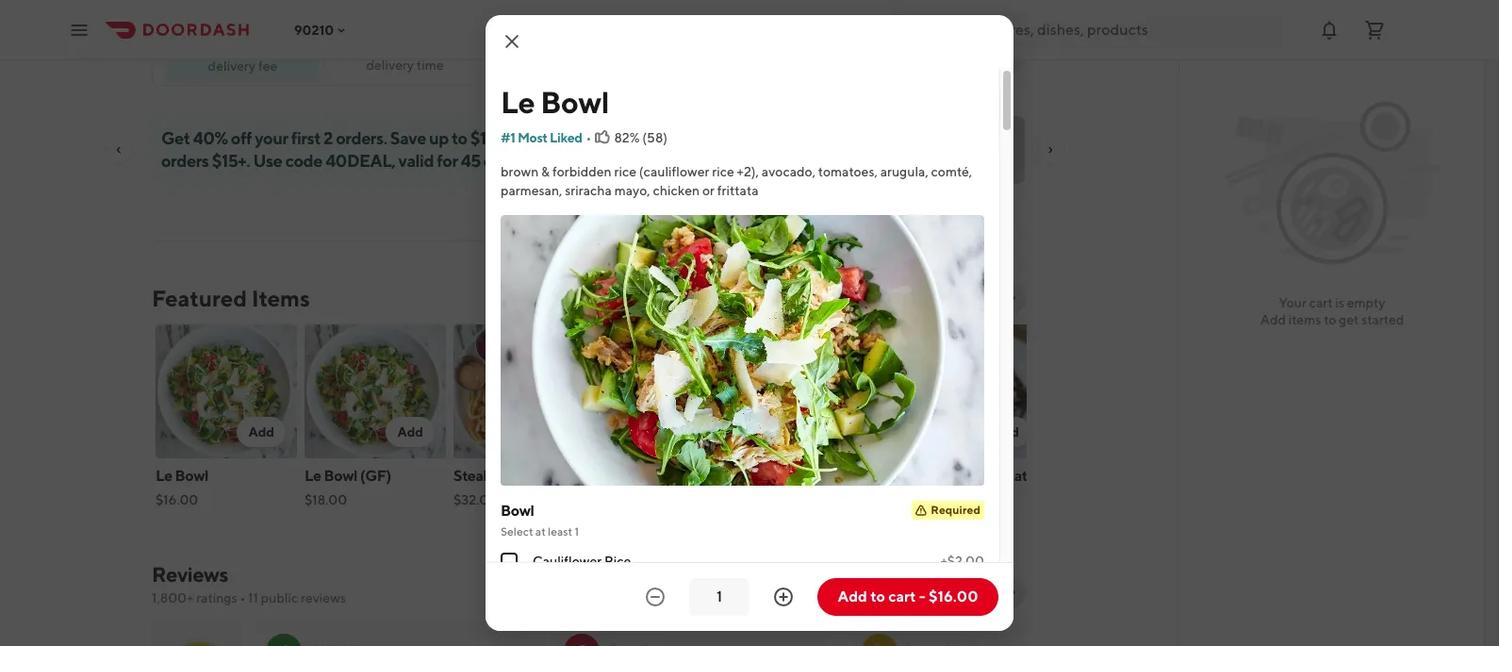 Task type: vqa. For each thing, say whether or not it's contained in the screenshot.
Strips
no



Task type: describe. For each thing, give the bounding box(es) containing it.
arugula,
[[881, 164, 929, 179]]

your
[[1280, 295, 1307, 310]]

add review button
[[844, 577, 941, 608]]

#1 most liked
[[501, 130, 583, 145]]

& inside brown & forbidden rice (cauliflower rice +2), avocado, tomatoes, arugula, comté, parmesan, sriracha mayo, chicken or frittata
[[542, 164, 550, 179]]

chicken
[[653, 183, 700, 198]]

-
[[920, 588, 926, 606]]

on
[[501, 128, 520, 148]]

delivery inside 35 min delivery time
[[366, 58, 414, 73]]

90210 button
[[294, 22, 349, 37]]

Current quantity is 1 number field
[[701, 587, 739, 608]]

to inside your cart is empty add items to get started
[[1325, 312, 1337, 327]]

first
[[291, 128, 321, 148]]

get
[[161, 128, 190, 148]]

40deal,
[[326, 151, 396, 171]]

le bowl (gf) image
[[305, 325, 446, 458]]

$18.00
[[305, 492, 347, 508]]

$10
[[471, 128, 498, 148]]

notification bell image
[[1319, 18, 1341, 41]]

most
[[518, 130, 548, 145]]

add button for (gf)
[[386, 417, 435, 447]]

add inside button
[[838, 588, 868, 606]]

grilled salmon plate (gf) image for 4th add button from left
[[603, 325, 744, 458]]

45
[[461, 151, 481, 171]]

open menu image
[[68, 18, 91, 41]]

started
[[1362, 312, 1405, 327]]

add review
[[855, 585, 929, 600]]

at
[[536, 525, 546, 539]]

burger
[[752, 488, 798, 506]]

reviews
[[301, 591, 346, 606]]

82%
[[615, 130, 640, 145]]

grass fed beef burger & fries
[[752, 467, 852, 506]]

code
[[285, 151, 323, 171]]

4 add button from the left
[[684, 417, 733, 447]]

or
[[703, 183, 715, 198]]

steak-
[[454, 467, 497, 485]]

grilled for grilled salmon plate (gf)
[[603, 467, 648, 485]]

$32.00
[[454, 492, 498, 508]]

add button for $16.00
[[237, 417, 286, 447]]

$15+.
[[212, 151, 250, 171]]

items
[[252, 285, 310, 311]]

brown
[[501, 164, 539, 179]]

liked
[[550, 130, 583, 145]]

featured items heading
[[152, 283, 310, 313]]

(gf) for grilled salmon plate (gf) $26.00
[[901, 488, 932, 506]]

rice
[[605, 554, 632, 569]]

reviews link
[[152, 562, 228, 587]]

empty
[[1348, 295, 1386, 310]]

select
[[501, 525, 533, 539]]

40%
[[193, 128, 228, 148]]

2
[[324, 128, 333, 148]]

sriracha
[[565, 183, 612, 198]]

grass
[[752, 467, 789, 485]]

5 add button from the left
[[833, 417, 882, 447]]

add inside your cart is empty add items to get started
[[1261, 312, 1287, 327]]

required
[[931, 503, 981, 517]]

add for second add button from right
[[845, 425, 871, 440]]

le bowl $16.00
[[156, 467, 208, 508]]

35 min delivery time
[[366, 40, 444, 73]]

82% (58)
[[615, 130, 668, 145]]

bowl for le bowl
[[541, 84, 609, 120]]

cart inside button
[[889, 588, 916, 606]]

bowl select at least 1
[[501, 502, 579, 539]]

forbidden
[[553, 164, 612, 179]]

cauliflower rice
[[533, 554, 632, 569]]

least
[[548, 525, 573, 539]]

bowl for le bowl $16.00
[[175, 467, 208, 485]]

increase quantity by 1 image
[[773, 586, 795, 608]]

ratings
[[196, 591, 237, 606]]

bowl for le bowl (gf) $18.00
[[324, 467, 357, 485]]

add button for plate
[[982, 417, 1031, 447]]

parmesan,
[[501, 183, 563, 198]]

up
[[429, 128, 449, 148]]

(gf) inside le bowl (gf) $18.00
[[360, 467, 391, 485]]

fries
[[812, 488, 845, 506]]

#1
[[501, 130, 515, 145]]

add to cart - $16.00
[[838, 588, 979, 606]]

your cart is empty add items to get started
[[1261, 295, 1405, 327]]

tomatoes,
[[819, 164, 878, 179]]

le bowl dialog
[[486, 15, 1014, 646]]

grass fed beef burger & fries image
[[752, 325, 893, 458]]

beef
[[820, 467, 852, 485]]

reviews 1,800+ ratings • 11 public reviews
[[152, 562, 346, 606]]

$16.00 inside button
[[929, 588, 979, 606]]

(cauliflower
[[639, 164, 710, 179]]

le for le bowl (gf) $18.00
[[305, 467, 321, 485]]

featured
[[152, 285, 247, 311]]

20 min radio
[[928, 36, 1027, 74]]

frites
[[497, 467, 535, 485]]

previous button of carousel image
[[967, 291, 982, 306]]

mayo,
[[615, 183, 651, 198]]

le bowl (gf) $18.00
[[305, 467, 391, 508]]

items
[[1289, 312, 1322, 327]]

+2),
[[737, 164, 759, 179]]

add for add button corresponding to plate
[[994, 425, 1020, 440]]

salmon for grilled salmon plate (gf) $26.00
[[949, 467, 999, 485]]

+$2.00
[[941, 554, 985, 569]]

le for le bowl
[[501, 84, 535, 120]]

steak frites image
[[454, 325, 595, 458]]

brown & forbidden rice (cauliflower rice +2), avocado, tomatoes, arugula, comté, parmesan, sriracha mayo, chicken or frittata
[[501, 164, 973, 198]]

public
[[261, 591, 298, 606]]

0 items, open order cart image
[[1364, 18, 1387, 41]]

time
[[417, 58, 444, 73]]

grilled salmon plate (gf)
[[603, 467, 738, 506]]

bowl inside bowl select at least 1
[[501, 502, 534, 520]]

previous image
[[967, 585, 982, 600]]



Task type: locate. For each thing, give the bounding box(es) containing it.
1 horizontal spatial salmon
[[949, 467, 999, 485]]

• inside le bowl dialog
[[586, 130, 592, 145]]

rice up or
[[712, 164, 735, 179]]

le bowl
[[501, 84, 609, 120]]

& down fed
[[800, 488, 810, 506]]

salmon
[[651, 467, 700, 485], [949, 467, 999, 485]]

0 horizontal spatial min
[[403, 40, 428, 58]]

2 rice from the left
[[712, 164, 735, 179]]

1 horizontal spatial le
[[305, 467, 321, 485]]

0 vertical spatial $16.00
[[156, 492, 198, 508]]

add button
[[237, 417, 286, 447], [386, 417, 435, 447], [535, 417, 584, 447], [684, 417, 733, 447], [833, 417, 882, 447], [982, 417, 1031, 447]]

min inside radio
[[982, 55, 1001, 69]]

bowl inside le bowl (gf) $18.00
[[324, 467, 357, 485]]

(gf) up rice
[[603, 488, 634, 506]]

add for add button associated with (gf)
[[398, 425, 424, 440]]

1 horizontal spatial plate
[[1001, 467, 1036, 485]]

add
[[1261, 312, 1287, 327], [248, 425, 275, 440], [398, 425, 424, 440], [547, 425, 573, 440], [696, 425, 722, 440], [845, 425, 871, 440], [994, 425, 1020, 440], [855, 585, 881, 600], [838, 588, 868, 606]]

min
[[403, 40, 428, 58], [982, 55, 1001, 69]]

to inside button
[[871, 588, 886, 606]]

6 add button from the left
[[982, 417, 1031, 447]]

delivery down $0.00 on the top left of the page
[[208, 58, 256, 73]]

1 grilled from the left
[[603, 467, 648, 485]]

1 vertical spatial •
[[240, 591, 246, 606]]

delivery inside '$0.00 delivery fee'
[[208, 58, 256, 73]]

min inside 35 min delivery time
[[403, 40, 428, 58]]

avocado,
[[762, 164, 816, 179]]

featured items
[[152, 285, 310, 311]]

comté,
[[932, 164, 973, 179]]

•
[[586, 130, 592, 145], [240, 591, 246, 606]]

frittata
[[718, 183, 759, 198]]

bowl down le bowl image
[[175, 467, 208, 485]]

le for le bowl $16.00
[[156, 467, 172, 485]]

grilled salmon plate (gf) image
[[603, 325, 744, 458], [901, 325, 1042, 458]]

days
[[484, 151, 518, 171]]

get
[[1340, 312, 1360, 327]]

(gf) inside the grilled salmon plate (gf)
[[603, 488, 634, 506]]

3 add button from the left
[[535, 417, 584, 447]]

min for 35
[[403, 40, 428, 58]]

plate inside grilled salmon plate (gf) $26.00
[[1001, 467, 1036, 485]]

(gf) up $26.00
[[901, 488, 932, 506]]

delivery left time
[[366, 58, 414, 73]]

close le bowl image
[[501, 30, 524, 53]]

$16.00 right -
[[929, 588, 979, 606]]

1 horizontal spatial •
[[586, 130, 592, 145]]

salmon for grilled salmon plate (gf)
[[651, 467, 700, 485]]

plate for grilled salmon plate (gf)
[[703, 467, 738, 485]]

le inside le bowl $16.00
[[156, 467, 172, 485]]

add for $16.00's add button
[[248, 425, 275, 440]]

2 horizontal spatial le
[[501, 84, 535, 120]]

0 horizontal spatial grilled salmon plate (gf) image
[[603, 325, 744, 458]]

1 rice from the left
[[615, 164, 637, 179]]

$16.00
[[156, 492, 198, 508], [929, 588, 979, 606]]

get 40% off your first 2 orders. save up to $10 on orders $15+.  use code 40deal, valid for 45 days
[[161, 128, 520, 171]]

delivery
[[366, 58, 414, 73], [208, 58, 256, 73]]

$16.00 inside le bowl $16.00
[[156, 492, 198, 508]]

next button of carousel image
[[1005, 291, 1020, 306]]

fee
[[258, 58, 278, 73]]

le
[[501, 84, 535, 120], [156, 467, 172, 485], [305, 467, 321, 485]]

cart inside your cart is empty add items to get started
[[1310, 295, 1333, 310]]

(gf)
[[360, 467, 391, 485], [603, 488, 634, 506], [901, 488, 932, 506]]

is
[[1336, 295, 1345, 310]]

bowl up the select
[[501, 502, 534, 520]]

0 horizontal spatial grilled
[[603, 467, 648, 485]]

• left 11
[[240, 591, 246, 606]]

1 vertical spatial cart
[[889, 588, 916, 606]]

rice up 'mayo,'
[[615, 164, 637, 179]]

to
[[452, 128, 468, 148], [1325, 312, 1337, 327], [871, 588, 886, 606]]

1 horizontal spatial min
[[982, 55, 1001, 69]]

(gf) for grilled salmon plate (gf)
[[603, 488, 634, 506]]

20 min
[[965, 55, 1001, 69]]

fed
[[792, 467, 818, 485]]

grilled inside the grilled salmon plate (gf)
[[603, 467, 648, 485]]

1 horizontal spatial &
[[800, 488, 810, 506]]

min right 35
[[403, 40, 428, 58]]

1 vertical spatial to
[[1325, 312, 1337, 327]]

2 horizontal spatial (gf)
[[901, 488, 932, 506]]

(58)
[[643, 130, 668, 145]]

valid
[[399, 151, 434, 171]]

• right liked
[[586, 130, 592, 145]]

None checkbox
[[501, 553, 518, 570]]

1,800+
[[152, 591, 194, 606]]

grilled for grilled salmon plate (gf) $26.00
[[901, 467, 946, 485]]

90210
[[294, 22, 334, 37]]

0 vertical spatial &
[[542, 164, 550, 179]]

2 vertical spatial to
[[871, 588, 886, 606]]

grilled up $26.00
[[901, 467, 946, 485]]

2 horizontal spatial to
[[1325, 312, 1337, 327]]

bowl up liked
[[541, 84, 609, 120]]

none checkbox inside bowl group
[[501, 553, 518, 570]]

(gf) down the le bowl (gf) image
[[360, 467, 391, 485]]

use
[[253, 151, 282, 171]]

0 vertical spatial •
[[586, 130, 592, 145]]

11
[[248, 591, 258, 606]]

bowl up $18.00
[[324, 467, 357, 485]]

grilled
[[603, 467, 648, 485], [901, 467, 946, 485]]

add button for $32.00
[[535, 417, 584, 447]]

1 horizontal spatial (gf)
[[603, 488, 634, 506]]

1 salmon from the left
[[651, 467, 700, 485]]

0 horizontal spatial to
[[452, 128, 468, 148]]

1 horizontal spatial $16.00
[[929, 588, 979, 606]]

1
[[575, 525, 579, 539]]

0 horizontal spatial &
[[542, 164, 550, 179]]

add for 4th add button from left
[[696, 425, 722, 440]]

bowl inside le bowl $16.00
[[175, 467, 208, 485]]

(gf) inside grilled salmon plate (gf) $26.00
[[901, 488, 932, 506]]

off
[[231, 128, 252, 148]]

$0.00
[[221, 39, 264, 57]]

to inside get 40% off your first 2 orders. save up to $10 on orders $15+.  use code 40deal, valid for 45 days
[[452, 128, 468, 148]]

2 plate from the left
[[1001, 467, 1036, 485]]

1 horizontal spatial grilled
[[901, 467, 946, 485]]

0 horizontal spatial •
[[240, 591, 246, 606]]

le bowl image
[[156, 325, 297, 458]]

1 horizontal spatial rice
[[712, 164, 735, 179]]

2 grilled from the left
[[901, 467, 946, 485]]

2 salmon from the left
[[949, 467, 999, 485]]

salmon inside the grilled salmon plate (gf)
[[651, 467, 700, 485]]

cauliflower
[[533, 554, 602, 569]]

orders
[[161, 151, 209, 171]]

for
[[437, 151, 458, 171]]

1 horizontal spatial cart
[[1310, 295, 1333, 310]]

salmon inside grilled salmon plate (gf) $26.00
[[949, 467, 999, 485]]

0 horizontal spatial (gf)
[[360, 467, 391, 485]]

1 plate from the left
[[703, 467, 738, 485]]

0 horizontal spatial salmon
[[651, 467, 700, 485]]

&
[[542, 164, 550, 179], [800, 488, 810, 506]]

add for add button associated with $32.00
[[547, 425, 573, 440]]

2 delivery from the left
[[208, 58, 256, 73]]

bowl group
[[501, 501, 985, 646]]

le inside le bowl (gf) $18.00
[[305, 467, 321, 485]]

1 horizontal spatial grilled salmon plate (gf) image
[[901, 325, 1042, 458]]

& inside the 'grass fed beef burger & fries'
[[800, 488, 810, 506]]

0 vertical spatial to
[[452, 128, 468, 148]]

35
[[383, 40, 400, 58]]

0 horizontal spatial plate
[[703, 467, 738, 485]]

decrease quantity by 1 image
[[644, 586, 667, 608]]

0 horizontal spatial $16.00
[[156, 492, 198, 508]]

grilled salmon plate (gf) image for add button corresponding to plate
[[901, 325, 1042, 458]]

next image
[[1005, 585, 1020, 600]]

2 add button from the left
[[386, 417, 435, 447]]

select promotional banner element
[[563, 184, 616, 218]]

rice
[[615, 164, 637, 179], [712, 164, 735, 179]]

0 horizontal spatial delivery
[[208, 58, 256, 73]]

1 vertical spatial $16.00
[[929, 588, 979, 606]]

$16.00 up reviews
[[156, 492, 198, 508]]

add to cart - $16.00 button
[[818, 578, 999, 616]]

grilled salmon plate (gf) $26.00
[[901, 467, 1036, 528]]

add inside button
[[855, 585, 881, 600]]

plate for grilled salmon plate (gf) $26.00
[[1001, 467, 1036, 485]]

0 vertical spatial cart
[[1310, 295, 1333, 310]]

1 horizontal spatial to
[[871, 588, 886, 606]]

plate inside the grilled salmon plate (gf)
[[703, 467, 738, 485]]

review
[[884, 585, 929, 600]]

& up parmesan,
[[542, 164, 550, 179]]

grilled inside grilled salmon plate (gf) $26.00
[[901, 467, 946, 485]]

1 horizontal spatial delivery
[[366, 58, 414, 73]]

1 delivery from the left
[[366, 58, 414, 73]]

le inside le bowl dialog
[[501, 84, 535, 120]]

1 add button from the left
[[237, 417, 286, 447]]

2 grilled salmon plate (gf) image from the left
[[901, 325, 1042, 458]]

0 horizontal spatial le
[[156, 467, 172, 485]]

min for 20
[[982, 55, 1001, 69]]

0 horizontal spatial rice
[[615, 164, 637, 179]]

1 grilled salmon plate (gf) image from the left
[[603, 325, 744, 458]]

grilled up rice
[[603, 467, 648, 485]]

min right 20
[[982, 55, 1001, 69]]

save
[[390, 128, 426, 148]]

plate
[[703, 467, 738, 485], [1001, 467, 1036, 485]]

bowl
[[541, 84, 609, 120], [175, 467, 208, 485], [324, 467, 357, 485], [501, 502, 534, 520]]

your
[[255, 128, 288, 148]]

0 horizontal spatial cart
[[889, 588, 916, 606]]

steak-frites $32.00
[[454, 467, 535, 508]]

• inside reviews 1,800+ ratings • 11 public reviews
[[240, 591, 246, 606]]

$26.00
[[901, 513, 946, 528]]

1 vertical spatial &
[[800, 488, 810, 506]]

$0.00 delivery fee
[[208, 39, 278, 73]]

reviews
[[152, 562, 228, 587]]

20
[[965, 55, 980, 69]]



